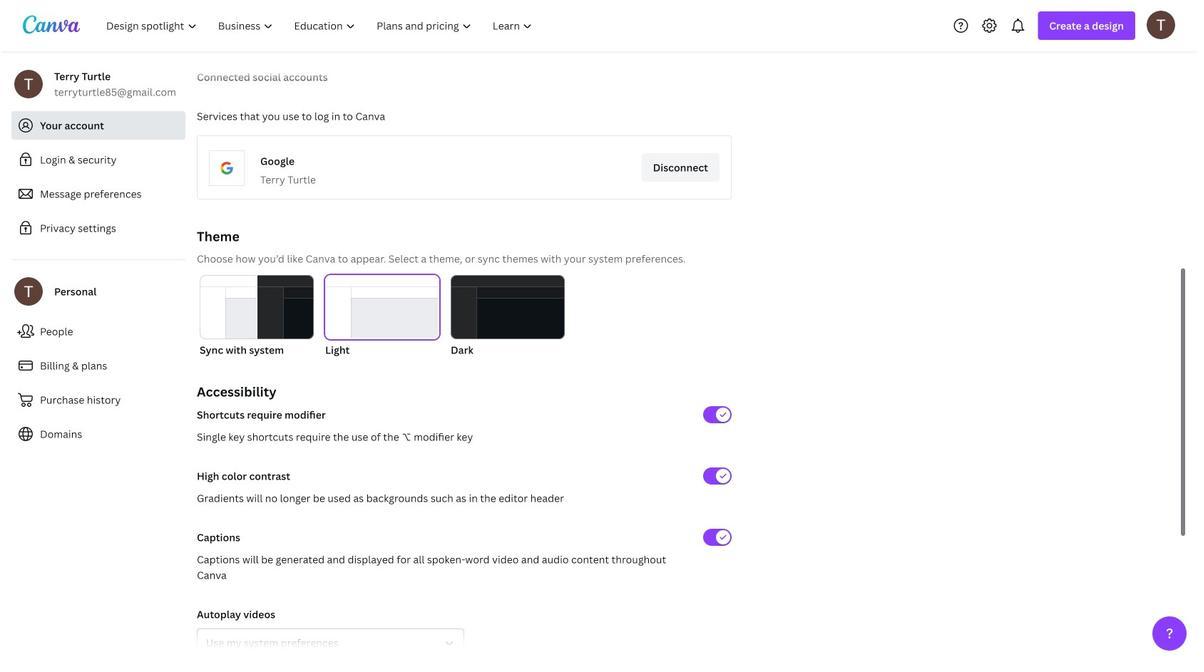 Task type: describe. For each thing, give the bounding box(es) containing it.
top level navigation element
[[97, 11, 545, 40]]

terry turtle image
[[1147, 11, 1176, 39]]



Task type: vqa. For each thing, say whether or not it's contained in the screenshot.
"Top level navigation" 'element'
yes



Task type: locate. For each thing, give the bounding box(es) containing it.
None button
[[200, 275, 314, 358], [325, 275, 440, 358], [451, 275, 565, 358], [197, 629, 464, 658], [200, 275, 314, 358], [325, 275, 440, 358], [451, 275, 565, 358], [197, 629, 464, 658]]



